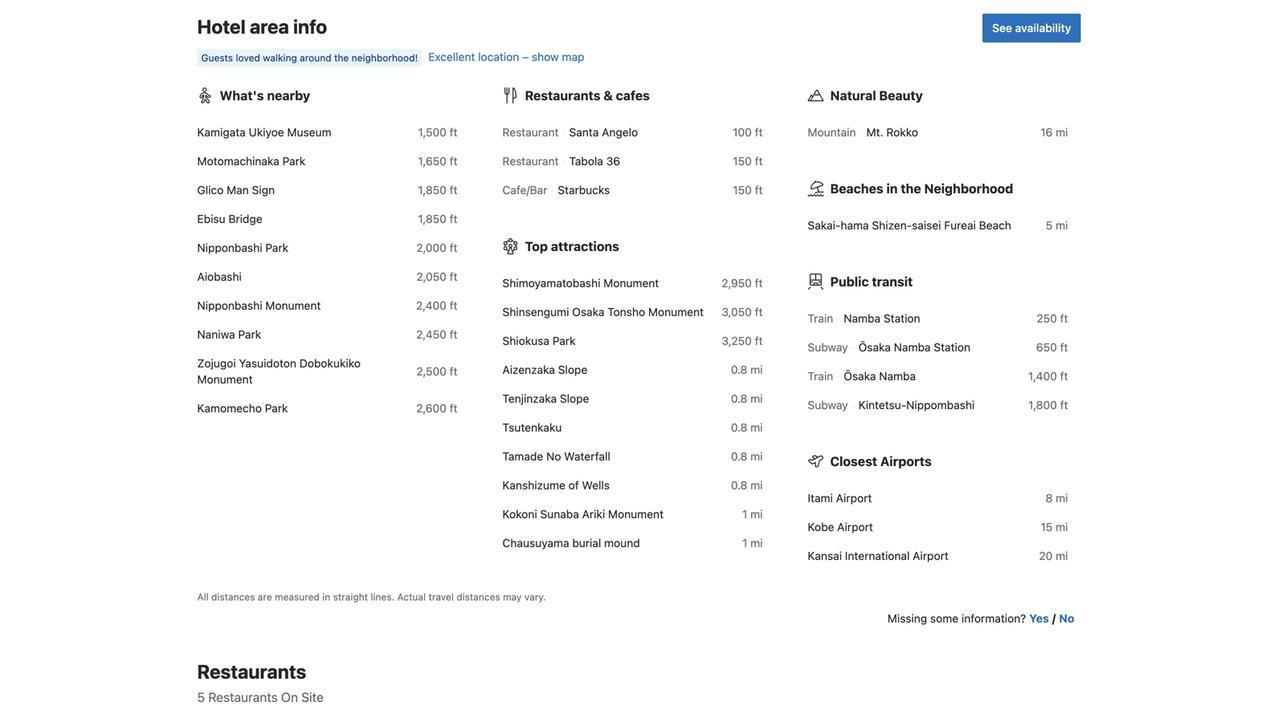 Task type: locate. For each thing, give the bounding box(es) containing it.
monument for dobokukiko
[[197, 373, 253, 386]]

ōsaka up ōsaka namba
[[858, 341, 891, 354]]

1 1 mi from the top
[[742, 508, 763, 521]]

0 vertical spatial slope
[[558, 364, 587, 377]]

mi for itami
[[1056, 492, 1068, 505]]

monument right tonsho
[[648, 306, 704, 319]]

airport right international
[[913, 550, 949, 563]]

2,000 ft
[[416, 241, 457, 255]]

2 150 from the top
[[733, 184, 752, 197]]

1 0.8 from the top
[[731, 364, 747, 377]]

nipponbashi monument
[[197, 299, 321, 313]]

1 vertical spatial 1 mi
[[742, 537, 763, 550]]

1 vertical spatial 150 ft
[[733, 184, 763, 197]]

1 vertical spatial 1,850
[[418, 213, 447, 226]]

1 restaurant from the top
[[502, 126, 559, 139]]

zojugoi
[[197, 357, 236, 370]]

0 vertical spatial 1 mi
[[742, 508, 763, 521]]

restaurants down map
[[525, 88, 600, 103]]

0 horizontal spatial no
[[546, 450, 561, 464]]

ariki
[[582, 508, 605, 521]]

subway left kintetsu-
[[808, 399, 848, 412]]

3 0.8 from the top
[[731, 421, 747, 435]]

1 150 ft from the top
[[733, 155, 763, 168]]

0 vertical spatial 150
[[733, 155, 752, 168]]

yes button
[[1029, 611, 1049, 627]]

1 horizontal spatial the
[[901, 181, 921, 196]]

2 1,850 ft from the top
[[418, 213, 457, 226]]

monument inside zojugoi yasuidoton dobokukiko monument
[[197, 373, 253, 386]]

2 train from the top
[[808, 370, 833, 383]]

station up nippombashi
[[934, 341, 970, 354]]

all
[[197, 592, 209, 603]]

shimoyamatobashi monument
[[502, 277, 659, 290]]

park for naniwa park
[[238, 328, 261, 341]]

train
[[808, 312, 833, 325], [808, 370, 833, 383]]

monument up mound at bottom
[[608, 508, 664, 521]]

show
[[532, 50, 559, 64]]

1,850 ft down 1,650 ft
[[418, 184, 457, 197]]

0 vertical spatial in
[[886, 181, 898, 196]]

kokoni sunaba ariki monument
[[502, 508, 664, 521]]

in left "straight"
[[322, 592, 330, 603]]

restaurant left santa
[[502, 126, 559, 139]]

1 vertical spatial nipponbashi
[[197, 299, 262, 313]]

0.8 for tenjinzaka slope
[[731, 392, 747, 406]]

sign
[[252, 184, 275, 197]]

2,600
[[416, 402, 447, 415]]

in
[[886, 181, 898, 196], [322, 592, 330, 603]]

1 vertical spatial slope
[[560, 392, 589, 406]]

namba up kintetsu-
[[879, 370, 916, 383]]

restaurant
[[502, 126, 559, 139], [502, 155, 559, 168]]

no right /
[[1059, 613, 1074, 626]]

mi for tamade
[[750, 450, 763, 464]]

1 1 from the top
[[742, 508, 747, 521]]

5 0.8 from the top
[[731, 479, 747, 492]]

0 vertical spatial the
[[334, 52, 349, 64]]

nipponbashi for nipponbashi monument
[[197, 299, 262, 313]]

0 vertical spatial 1,850 ft
[[418, 184, 457, 197]]

area
[[250, 15, 289, 38]]

1 horizontal spatial in
[[886, 181, 898, 196]]

1 for chausuyama burial mound
[[742, 537, 747, 550]]

0 vertical spatial restaurant
[[502, 126, 559, 139]]

150 for tabola 36
[[733, 155, 752, 168]]

3,250
[[722, 335, 752, 348]]

1,850 up 2,000
[[418, 213, 447, 226]]

park down the sign
[[265, 241, 288, 255]]

1 mi left kobe
[[742, 508, 763, 521]]

restaurant up 'cafe/bar' at the left of the page
[[502, 155, 559, 168]]

man
[[227, 184, 249, 197]]

4 0.8 from the top
[[731, 450, 747, 464]]

1 vertical spatial restaurant
[[502, 155, 559, 168]]

kintetsu-nippombashi
[[858, 399, 975, 412]]

mi for kokoni
[[750, 508, 763, 521]]

train for ōsaka namba
[[808, 370, 833, 383]]

0.8 for kanshizume of wells
[[731, 479, 747, 492]]

park for motomachinaka park
[[282, 155, 305, 168]]

2 0.8 mi from the top
[[731, 392, 763, 406]]

mi for sakai-
[[1056, 219, 1068, 232]]

top
[[525, 239, 548, 254]]

slope down aizenzaka slope
[[560, 392, 589, 406]]

1,850 ft up the 2,000 ft
[[418, 213, 457, 226]]

2 nipponbashi from the top
[[197, 299, 262, 313]]

1,400 ft
[[1028, 370, 1068, 383]]

park
[[282, 155, 305, 168], [265, 241, 288, 255], [238, 328, 261, 341], [552, 335, 576, 348], [265, 402, 288, 415]]

nipponbashi down ebisu bridge
[[197, 241, 262, 255]]

namba down public transit
[[844, 312, 881, 325]]

8 mi
[[1046, 492, 1068, 505]]

natural beauty
[[830, 88, 923, 103]]

mi for chausuyama
[[750, 537, 763, 550]]

0 vertical spatial 5
[[1046, 219, 1053, 232]]

1 horizontal spatial distances
[[457, 592, 500, 603]]

monument up yasuidoton
[[265, 299, 321, 313]]

8
[[1046, 492, 1053, 505]]

2,000
[[416, 241, 447, 255]]

0 vertical spatial namba
[[844, 312, 881, 325]]

namba for ōsaka namba
[[879, 370, 916, 383]]

2 1 from the top
[[742, 537, 747, 550]]

4 0.8 mi from the top
[[731, 450, 763, 464]]

train left ōsaka namba
[[808, 370, 833, 383]]

park down zojugoi yasuidoton dobokukiko monument
[[265, 402, 288, 415]]

yes
[[1029, 613, 1049, 626]]

2,950
[[722, 277, 752, 290]]

1 train from the top
[[808, 312, 833, 325]]

2 vertical spatial restaurants
[[208, 690, 278, 706]]

1 vertical spatial ōsaka
[[844, 370, 876, 383]]

3 0.8 mi from the top
[[731, 421, 763, 435]]

aiobashi
[[197, 270, 242, 284]]

1 vertical spatial restaurants
[[197, 661, 306, 684]]

1 mi
[[742, 508, 763, 521], [742, 537, 763, 550]]

2,050
[[416, 270, 447, 284]]

no up "kanshizume of wells"
[[546, 450, 561, 464]]

2 subway from the top
[[808, 399, 848, 412]]

airport up kobe airport
[[836, 492, 872, 505]]

dobokukiko
[[299, 357, 361, 370]]

kamomecho park
[[197, 402, 288, 415]]

1 mi for chausuyama burial mound
[[742, 537, 763, 550]]

subway up ōsaka namba
[[808, 341, 848, 354]]

0 vertical spatial airport
[[836, 492, 872, 505]]

1 vertical spatial 150
[[733, 184, 752, 197]]

0.8 mi for tenjinzaka slope
[[731, 392, 763, 406]]

may
[[503, 592, 522, 603]]

monument up tonsho
[[603, 277, 659, 290]]

0 vertical spatial no
[[546, 450, 561, 464]]

2 1,850 from the top
[[418, 213, 447, 226]]

the up sakai-hama shizen-saisei fureai beach
[[901, 181, 921, 196]]

fureai
[[944, 219, 976, 232]]

ukiyoe
[[249, 126, 284, 139]]

0.8
[[731, 364, 747, 377], [731, 392, 747, 406], [731, 421, 747, 435], [731, 450, 747, 464], [731, 479, 747, 492]]

0.8 mi for tsutenkaku
[[731, 421, 763, 435]]

zojugoi yasuidoton dobokukiko monument
[[197, 357, 361, 386]]

park down nipponbashi monument
[[238, 328, 261, 341]]

restaurants up the on
[[197, 661, 306, 684]]

ōsaka
[[858, 341, 891, 354], [844, 370, 876, 383]]

namba station
[[844, 312, 920, 325]]

subway for kintetsu-nippombashi
[[808, 399, 848, 412]]

3,050
[[722, 306, 752, 319]]

nipponbashi up naniwa park
[[197, 299, 262, 313]]

1 0.8 mi from the top
[[731, 364, 763, 377]]

0 horizontal spatial in
[[322, 592, 330, 603]]

missing
[[888, 613, 927, 626]]

namba for ōsaka namba station
[[894, 341, 931, 354]]

1 vertical spatial airport
[[837, 521, 873, 534]]

0 vertical spatial train
[[808, 312, 833, 325]]

tonsho
[[607, 306, 645, 319]]

2,450
[[416, 328, 447, 341]]

in right beaches
[[886, 181, 898, 196]]

2 distances from the left
[[457, 592, 500, 603]]

0 vertical spatial station
[[884, 312, 920, 325]]

0 horizontal spatial distances
[[211, 592, 255, 603]]

vary.
[[524, 592, 546, 603]]

1 vertical spatial train
[[808, 370, 833, 383]]

restaurants
[[525, 88, 600, 103], [197, 661, 306, 684], [208, 690, 278, 706]]

station
[[884, 312, 920, 325], [934, 341, 970, 354]]

5
[[1046, 219, 1053, 232], [197, 690, 205, 706]]

distances left may
[[457, 592, 500, 603]]

1 1,850 ft from the top
[[418, 184, 457, 197]]

1 nipponbashi from the top
[[197, 241, 262, 255]]

beauty
[[879, 88, 923, 103]]

0 vertical spatial 150 ft
[[733, 155, 763, 168]]

1 mi left kansai
[[742, 537, 763, 550]]

restaurants left the on
[[208, 690, 278, 706]]

kamigata
[[197, 126, 246, 139]]

0.8 mi for aizenzaka slope
[[731, 364, 763, 377]]

0 vertical spatial restaurants
[[525, 88, 600, 103]]

1 150 from the top
[[733, 155, 752, 168]]

straight
[[333, 592, 368, 603]]

distances
[[211, 592, 255, 603], [457, 592, 500, 603]]

wells
[[582, 479, 610, 492]]

2 restaurant from the top
[[502, 155, 559, 168]]

mi for kansai
[[1056, 550, 1068, 563]]

the right around
[[334, 52, 349, 64]]

1,500 ft
[[418, 126, 457, 139]]

1 subway from the top
[[808, 341, 848, 354]]

5 0.8 mi from the top
[[731, 479, 763, 492]]

0 vertical spatial ōsaka
[[858, 341, 891, 354]]

hotel area info
[[197, 15, 327, 38]]

ōsaka namba station
[[858, 341, 970, 354]]

park up aizenzaka slope
[[552, 335, 576, 348]]

1 vertical spatial namba
[[894, 341, 931, 354]]

0.8 for aizenzaka slope
[[731, 364, 747, 377]]

airport
[[836, 492, 872, 505], [837, 521, 873, 534], [913, 550, 949, 563]]

station up ōsaka namba station
[[884, 312, 920, 325]]

namba down namba station
[[894, 341, 931, 354]]

1 horizontal spatial station
[[934, 341, 970, 354]]

0.8 for tsutenkaku
[[731, 421, 747, 435]]

1,850 ft for glico man sign
[[418, 184, 457, 197]]

santa
[[569, 126, 599, 139]]

2 150 ft from the top
[[733, 184, 763, 197]]

1 vertical spatial 1
[[742, 537, 747, 550]]

2 vertical spatial namba
[[879, 370, 916, 383]]

burial
[[572, 537, 601, 550]]

aizenzaka slope
[[502, 364, 587, 377]]

1 for kokoni sunaba ariki monument
[[742, 508, 747, 521]]

tabola 36
[[569, 155, 620, 168]]

waterfall
[[564, 450, 610, 464]]

monument down zojugoi
[[197, 373, 253, 386]]

see availability
[[992, 21, 1071, 35]]

1 vertical spatial 5
[[197, 690, 205, 706]]

0 horizontal spatial 5
[[197, 690, 205, 706]]

mountain
[[808, 126, 856, 139]]

walking
[[263, 52, 297, 64]]

0 vertical spatial 1,850
[[418, 184, 447, 197]]

0 vertical spatial nipponbashi
[[197, 241, 262, 255]]

1,850 down 1,650
[[418, 184, 447, 197]]

park down museum
[[282, 155, 305, 168]]

kobe
[[808, 521, 834, 534]]

bridge
[[228, 213, 262, 226]]

restaurants for restaurants 5 restaurants on site
[[197, 661, 306, 684]]

park for shiokusa park
[[552, 335, 576, 348]]

airport down itami airport
[[837, 521, 873, 534]]

ōsaka up kintetsu-
[[844, 370, 876, 383]]

hotel
[[197, 15, 246, 38]]

rokko
[[886, 126, 918, 139]]

train down public
[[808, 312, 833, 325]]

yasuidoton
[[239, 357, 296, 370]]

1 vertical spatial station
[[934, 341, 970, 354]]

nipponbashi
[[197, 241, 262, 255], [197, 299, 262, 313]]

kobe airport
[[808, 521, 873, 534]]

1 vertical spatial subway
[[808, 399, 848, 412]]

distances right all at the bottom left of page
[[211, 592, 255, 603]]

1 vertical spatial no
[[1059, 613, 1074, 626]]

guests loved walking around the neighborhood!
[[201, 52, 418, 64]]

0 vertical spatial 1
[[742, 508, 747, 521]]

attractions
[[551, 239, 619, 254]]

2 0.8 from the top
[[731, 392, 747, 406]]

1 vertical spatial in
[[322, 592, 330, 603]]

2 1 mi from the top
[[742, 537, 763, 550]]

starbucks
[[558, 184, 610, 197]]

mt. rokko
[[866, 126, 918, 139]]

1 1,850 from the top
[[418, 184, 447, 197]]

0.8 mi for tamade no waterfall
[[731, 450, 763, 464]]

angelo
[[602, 126, 638, 139]]

no button
[[1059, 611, 1074, 627]]

150 ft for starbucks
[[733, 184, 763, 197]]

0 vertical spatial subway
[[808, 341, 848, 354]]

airport for itami airport
[[836, 492, 872, 505]]

1 vertical spatial 1,850 ft
[[418, 213, 457, 226]]

slope up tenjinzaka slope
[[558, 364, 587, 377]]

1 vertical spatial the
[[901, 181, 921, 196]]

650 ft
[[1036, 341, 1068, 354]]



Task type: vqa. For each thing, say whether or not it's contained in the screenshot.
'airports'
yes



Task type: describe. For each thing, give the bounding box(es) containing it.
1 horizontal spatial no
[[1059, 613, 1074, 626]]

2,400 ft
[[416, 299, 457, 313]]

–
[[522, 50, 529, 64]]

5 inside restaurants 5 restaurants on site
[[197, 690, 205, 706]]

slope for aizenzaka slope
[[558, 364, 587, 377]]

kamomecho
[[197, 402, 262, 415]]

1,850 ft for ebisu bridge
[[418, 213, 457, 226]]

100
[[733, 126, 752, 139]]

chausuyama burial mound
[[502, 537, 640, 550]]

restaurants for restaurants & cafes
[[525, 88, 600, 103]]

2,500 ft
[[416, 365, 457, 378]]

2 vertical spatial airport
[[913, 550, 949, 563]]

1,850 for glico man sign
[[418, 184, 447, 197]]

0.8 mi for kanshizume of wells
[[731, 479, 763, 492]]

mi for kanshizume
[[750, 479, 763, 492]]

0 horizontal spatial station
[[884, 312, 920, 325]]

shiokusa
[[502, 335, 549, 348]]

chausuyama
[[502, 537, 569, 550]]

2,500
[[416, 365, 447, 378]]

mound
[[604, 537, 640, 550]]

0 horizontal spatial the
[[334, 52, 349, 64]]

loved
[[236, 52, 260, 64]]

20 mi
[[1039, 550, 1068, 563]]

santa angelo
[[569, 126, 638, 139]]

site
[[301, 690, 324, 706]]

excellent
[[428, 50, 475, 64]]

/
[[1052, 613, 1056, 626]]

1,850 for ebisu bridge
[[418, 213, 447, 226]]

see
[[992, 21, 1012, 35]]

15 mi
[[1041, 521, 1068, 534]]

1,650 ft
[[418, 155, 457, 168]]

map
[[562, 50, 584, 64]]

nipponbashi for nipponbashi park
[[197, 241, 262, 255]]

1 horizontal spatial 5
[[1046, 219, 1053, 232]]

tamade no waterfall
[[502, 450, 610, 464]]

top attractions
[[525, 239, 619, 254]]

kokoni
[[502, 508, 537, 521]]

train for namba station
[[808, 312, 833, 325]]

shinsengumi osaka tonsho monument
[[502, 306, 704, 319]]

kintetsu-
[[858, 399, 906, 412]]

shiokusa park
[[502, 335, 576, 348]]

kamigata ukiyoe museum
[[197, 126, 331, 139]]

naniwa park
[[197, 328, 261, 341]]

ōsaka for ōsaka namba station
[[858, 341, 891, 354]]

ebisu bridge
[[197, 213, 262, 226]]

15
[[1041, 521, 1053, 534]]

around
[[300, 52, 331, 64]]

what's
[[220, 88, 264, 103]]

tamade
[[502, 450, 543, 464]]

guests
[[201, 52, 233, 64]]

3,050 ft
[[722, 306, 763, 319]]

on
[[281, 690, 298, 706]]

tenjinzaka slope
[[502, 392, 589, 406]]

nipponbashi park
[[197, 241, 288, 255]]

airports
[[880, 454, 932, 470]]

some
[[930, 613, 958, 626]]

mi for kobe
[[1056, 521, 1068, 534]]

lines.
[[371, 592, 395, 603]]

1,650
[[418, 155, 447, 168]]

1 distances from the left
[[211, 592, 255, 603]]

mi for aizenzaka
[[750, 364, 763, 377]]

150 ft for tabola 36
[[733, 155, 763, 168]]

ōsaka for ōsaka namba
[[844, 370, 876, 383]]

2,400
[[416, 299, 447, 313]]

missing some information? yes / no
[[888, 613, 1074, 626]]

public
[[830, 274, 869, 290]]

36
[[606, 155, 620, 168]]

&
[[604, 88, 613, 103]]

ōsaka namba
[[844, 370, 916, 383]]

monument for ariki
[[608, 508, 664, 521]]

beaches
[[830, 181, 883, 196]]

monument for tonsho
[[648, 306, 704, 319]]

park for nipponbashi park
[[265, 241, 288, 255]]

1,800
[[1028, 399, 1057, 412]]

restaurants & cafes
[[525, 88, 650, 103]]

natural
[[830, 88, 876, 103]]

100 ft
[[733, 126, 763, 139]]

sunaba
[[540, 508, 579, 521]]

mi for tenjinzaka
[[750, 392, 763, 406]]

are
[[258, 592, 272, 603]]

mt.
[[866, 126, 883, 139]]

0.8 for tamade no waterfall
[[731, 450, 747, 464]]

itami
[[808, 492, 833, 505]]

itami airport
[[808, 492, 872, 505]]

2,050 ft
[[416, 270, 457, 284]]

1,400
[[1028, 370, 1057, 383]]

actual
[[397, 592, 426, 603]]

150 for starbucks
[[733, 184, 752, 197]]

2,450 ft
[[416, 328, 457, 341]]

saisei
[[912, 219, 941, 232]]

glico
[[197, 184, 224, 197]]

3,250 ft
[[722, 335, 763, 348]]

restaurant for tabola 36
[[502, 155, 559, 168]]

availability
[[1015, 21, 1071, 35]]

slope for tenjinzaka slope
[[560, 392, 589, 406]]

nearby
[[267, 88, 310, 103]]

5 mi
[[1046, 219, 1068, 232]]

beach
[[979, 219, 1011, 232]]

closest airports
[[830, 454, 932, 470]]

park for kamomecho park
[[265, 402, 288, 415]]

restaurant for santa angelo
[[502, 126, 559, 139]]

travel
[[429, 592, 454, 603]]

restaurants 5 restaurants on site
[[197, 661, 324, 706]]

1 mi for kokoni sunaba ariki monument
[[742, 508, 763, 521]]

neighborhood
[[924, 181, 1013, 196]]

excellent location – show map link
[[428, 50, 584, 64]]

airport for kobe airport
[[837, 521, 873, 534]]

subway for ōsaka namba station
[[808, 341, 848, 354]]

naniwa
[[197, 328, 235, 341]]

shizen-
[[872, 219, 912, 232]]

kanshizume of wells
[[502, 479, 610, 492]]

kansai
[[808, 550, 842, 563]]

aizenzaka
[[502, 364, 555, 377]]



